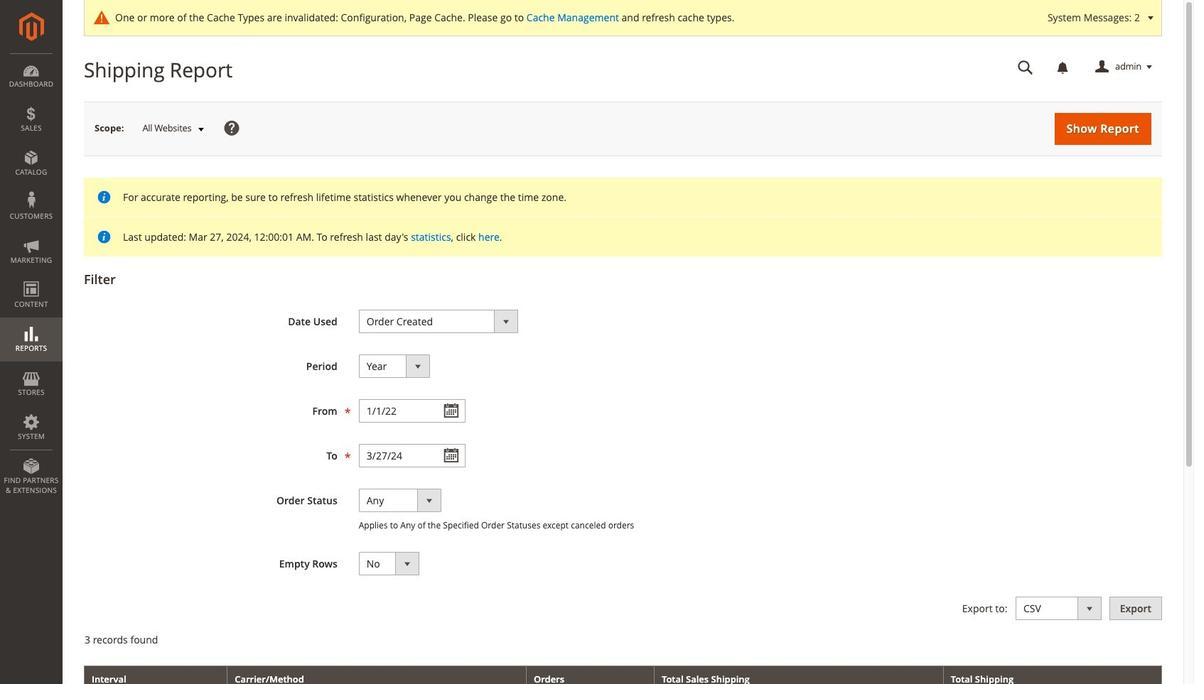 Task type: locate. For each thing, give the bounding box(es) containing it.
None text field
[[359, 399, 465, 423], [359, 444, 465, 468], [359, 399, 465, 423], [359, 444, 465, 468]]

None text field
[[1008, 55, 1044, 80]]

magento admin panel image
[[19, 12, 44, 41]]

menu bar
[[0, 53, 63, 503]]



